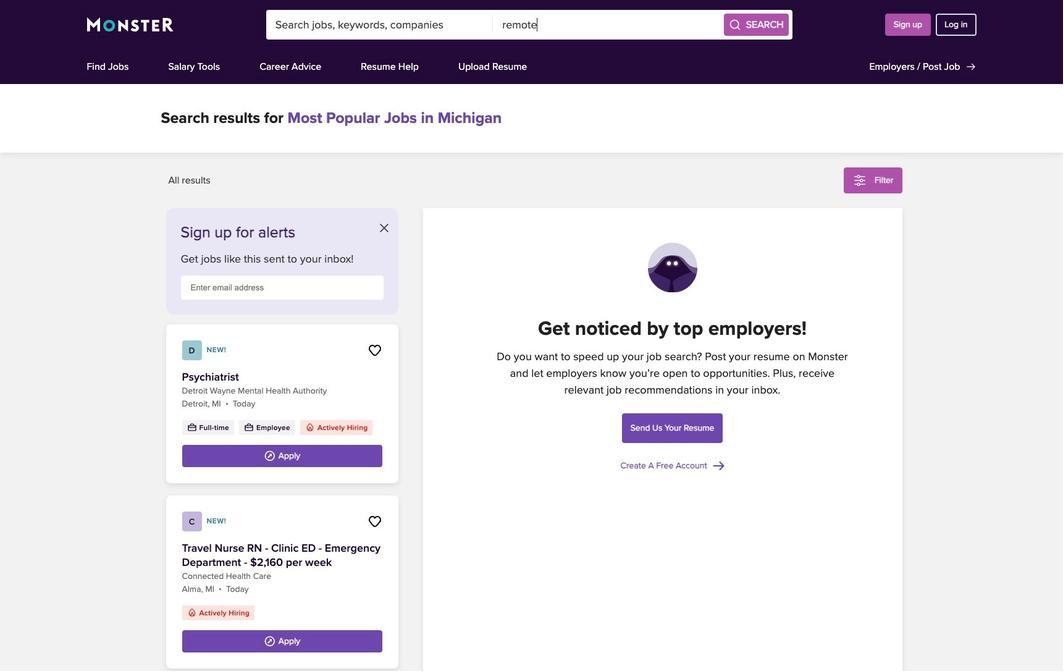 Task type: describe. For each thing, give the bounding box(es) containing it.
save this job image for the psychiatrist at detroit wayne mental health authority element
[[368, 343, 382, 358]]

save this job image for 'travel nurse rn - clinic ed - emergency department - $2,160 per week at connected health care' element
[[368, 514, 382, 529]]

filter image
[[853, 173, 868, 188]]

monster image
[[87, 17, 174, 32]]

travel nurse rn - clinic ed - emergency department - $2,160 per week at connected health care element
[[166, 496, 398, 669]]

close image
[[380, 224, 389, 232]]



Task type: locate. For each thing, give the bounding box(es) containing it.
psychiatrist at detroit wayne mental health authority element
[[166, 325, 398, 483]]

1 vertical spatial save this job image
[[368, 514, 382, 529]]

Search jobs, keywords, companies search field
[[266, 10, 493, 40]]

2 save this job image from the top
[[368, 514, 382, 529]]

save this job image inside the psychiatrist at detroit wayne mental health authority element
[[368, 343, 382, 358]]

0 vertical spatial save this job image
[[368, 343, 382, 358]]

save this job image
[[368, 343, 382, 358], [368, 514, 382, 529]]

Enter location or "remote" search field
[[493, 10, 721, 40]]

filter image
[[853, 173, 868, 188]]

email address email field
[[181, 276, 384, 300]]

save this job image inside 'travel nurse rn - clinic ed - emergency department - $2,160 per week at connected health care' element
[[368, 514, 382, 529]]

1 save this job image from the top
[[368, 343, 382, 358]]



